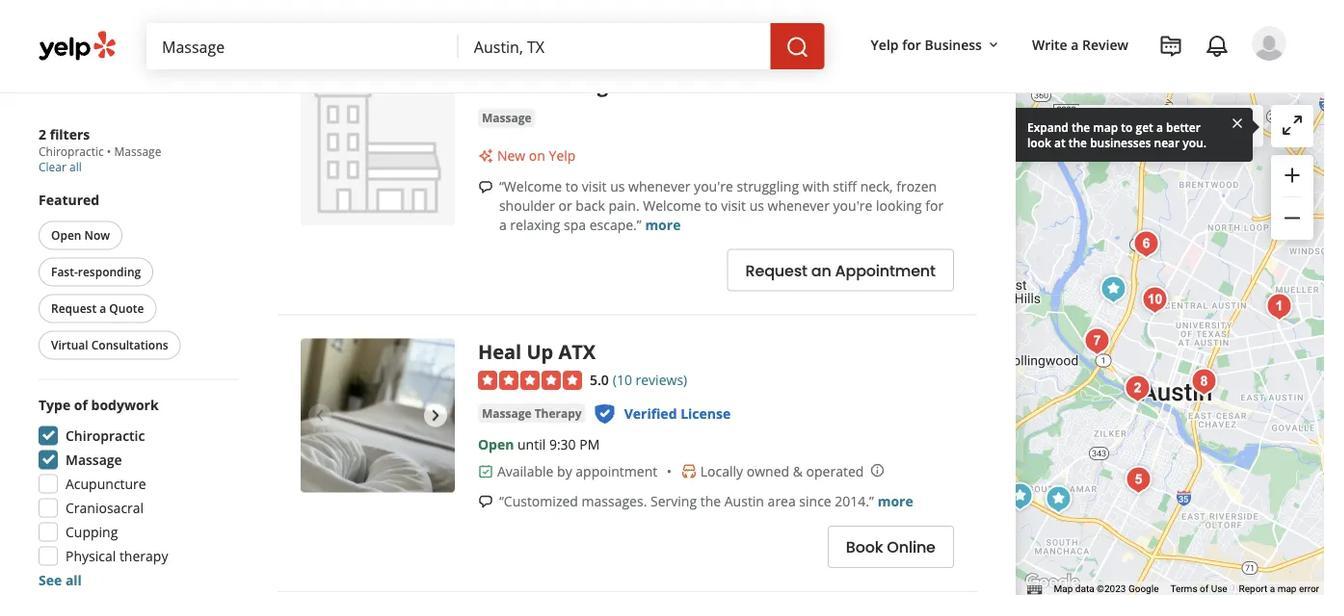 Task type: locate. For each thing, give the bounding box(es) containing it.
all inside 2 filters chiropractic • massage clear all
[[69, 159, 82, 175]]

whenever up the welcome
[[629, 177, 691, 196]]

request inside button
[[746, 260, 808, 281]]

austin
[[725, 493, 765, 511]]

all right clear
[[69, 159, 82, 175]]

1 vertical spatial group
[[33, 396, 239, 591]]

all right see
[[65, 572, 82, 590]]

0 vertical spatial to
[[1122, 119, 1133, 135]]

a right write
[[1071, 35, 1079, 53]]

request up the virtual
[[51, 301, 97, 317]]

0 vertical spatial request
[[746, 260, 808, 281]]

terms of use
[[1171, 584, 1228, 595]]

0 horizontal spatial whenever
[[629, 177, 691, 196]]

to up or
[[566, 177, 579, 196]]

you.
[[1183, 135, 1207, 150]]

user actions element
[[856, 24, 1314, 143]]

yelp right on
[[549, 147, 576, 165]]

back
[[576, 197, 605, 215]]

viva day spa + med spa | lamar image
[[1119, 370, 1157, 408]]

1 vertical spatial yelp
[[549, 147, 576, 165]]

reviews)
[[636, 371, 688, 389]]

consultations
[[91, 337, 168, 353]]

a inside "welcome to visit us whenever you're struggling with stiff neck, frozen shoulder or back pain. welcome to visit us whenever you're looking for a relaxing spa escape."
[[499, 216, 507, 234]]

•
[[107, 144, 111, 160]]

a right report
[[1271, 584, 1276, 595]]

0 horizontal spatial map
[[1094, 119, 1119, 135]]

healing hands image
[[1095, 270, 1133, 309]]

1 horizontal spatial for
[[926, 197, 944, 215]]

to left 'get'
[[1122, 119, 1133, 135]]

relaxing
[[510, 216, 561, 234]]

of inside group
[[74, 396, 88, 415]]

nexis massage
[[478, 71, 620, 98]]

chiropractic down type of bodywork
[[66, 427, 145, 445]]

previous image
[[309, 404, 332, 428]]

2 horizontal spatial to
[[1122, 119, 1133, 135]]

request
[[746, 260, 808, 281], [51, 301, 97, 317]]

0 horizontal spatial none field
[[162, 36, 443, 57]]

1 horizontal spatial more
[[878, 493, 914, 511]]

notifications image
[[1206, 35, 1229, 58]]

bodywork
[[91, 396, 159, 415]]

get
[[1136, 119, 1154, 135]]

open left now
[[51, 228, 81, 243]]

1 vertical spatial of
[[1200, 584, 1209, 595]]

none field find
[[162, 36, 443, 57]]

16 available by appointment v2 image
[[478, 464, 494, 480]]

keyboard shortcuts image
[[1027, 586, 1043, 595]]

1 horizontal spatial none field
[[474, 36, 756, 57]]

1 horizontal spatial visit
[[721, 197, 746, 215]]

visit down struggling
[[721, 197, 746, 215]]

request an appointment
[[746, 260, 936, 281]]

for inside button
[[903, 35, 922, 53]]

"welcome to visit us whenever you're struggling with stiff neck, frozen shoulder or back pain. welcome to visit us whenever you're looking for a relaxing spa escape."
[[499, 177, 944, 234]]

struggling
[[737, 177, 799, 196]]

0 vertical spatial 16 speech v2 image
[[478, 180, 494, 195]]

1 horizontal spatial yelp
[[871, 35, 899, 53]]

virtual
[[51, 337, 88, 353]]

heal
[[478, 339, 522, 365]]

more right 2014."
[[878, 493, 914, 511]]

yelp inside button
[[871, 35, 899, 53]]

report a map error
[[1240, 584, 1320, 595]]

1 vertical spatial more link
[[878, 493, 914, 511]]

more link
[[645, 216, 681, 234], [878, 493, 914, 511]]

2 filters chiropractic • massage clear all
[[39, 125, 161, 175]]

1 vertical spatial to
[[566, 177, 579, 196]]

1 horizontal spatial you're
[[834, 197, 873, 215]]

slideshow element
[[301, 339, 455, 493]]

2014."
[[835, 493, 874, 511]]

2 horizontal spatial map
[[1278, 584, 1297, 595]]

visit
[[582, 177, 607, 196], [721, 197, 746, 215]]

0 horizontal spatial of
[[74, 396, 88, 415]]

1 vertical spatial request
[[51, 301, 97, 317]]

lexy's massage image
[[1319, 238, 1326, 276]]

request an appointment button
[[728, 249, 954, 292]]

16 speech v2 image down 16 available by appointment v2 image at the left bottom of the page
[[478, 495, 494, 510]]

us down struggling
[[750, 197, 764, 215]]

featured group
[[35, 190, 239, 364]]

clear
[[39, 159, 66, 175]]

chiropractic
[[39, 144, 104, 160], [66, 427, 145, 445]]

1 vertical spatial all
[[65, 572, 82, 590]]

verified license button
[[624, 405, 731, 423]]

massage down nexis
[[482, 110, 532, 126]]

0 horizontal spatial more
[[645, 216, 681, 234]]

available
[[497, 463, 554, 481]]

16 speech v2 image down 16 new v2 icon
[[478, 180, 494, 195]]

a left quote
[[100, 301, 106, 317]]

look
[[1028, 135, 1052, 150]]

viva day spa + med spa | 35th image
[[1127, 225, 1166, 264]]

businesses
[[1091, 135, 1152, 150]]

map left error
[[1278, 584, 1297, 595]]

24 verified filled v2 image
[[594, 403, 617, 426]]

1 none field from the left
[[162, 36, 443, 57]]

2 none field from the left
[[474, 36, 756, 57]]

open up 16 available by appointment v2 image at the left bottom of the page
[[478, 436, 514, 454]]

1 vertical spatial open
[[478, 436, 514, 454]]

open
[[51, 228, 81, 243], [478, 436, 514, 454]]

responding
[[78, 264, 141, 280]]

more down the welcome
[[645, 216, 681, 234]]

0 horizontal spatial request
[[51, 301, 97, 317]]

map
[[1054, 584, 1073, 595]]

"customized massages. serving the austin area since 2014." more
[[499, 493, 914, 511]]

zoom in image
[[1281, 164, 1305, 187]]

0 vertical spatial yelp
[[871, 35, 899, 53]]

1 horizontal spatial of
[[1200, 584, 1209, 595]]

more link for request
[[645, 216, 681, 234]]

of
[[74, 396, 88, 415], [1200, 584, 1209, 595]]

0 vertical spatial all
[[69, 159, 82, 175]]

1 vertical spatial us
[[750, 197, 764, 215]]

0 horizontal spatial visit
[[582, 177, 607, 196]]

1 horizontal spatial group
[[1272, 155, 1314, 240]]

0 horizontal spatial us
[[611, 177, 625, 196]]

massage inside group
[[66, 451, 122, 470]]

pm
[[580, 436, 600, 454]]

you're up the welcome
[[694, 177, 734, 196]]

open for open until 9:30 pm
[[478, 436, 514, 454]]

book
[[846, 537, 884, 559]]

business
[[925, 35, 982, 53]]

0 vertical spatial of
[[74, 396, 88, 415]]

1 vertical spatial for
[[926, 197, 944, 215]]

near
[[1155, 135, 1180, 150]]

info icon image
[[870, 463, 885, 479], [870, 463, 885, 479]]

a
[[1071, 35, 1079, 53], [1157, 119, 1164, 135], [499, 216, 507, 234], [100, 301, 106, 317], [1271, 584, 1276, 595]]

0 horizontal spatial open
[[51, 228, 81, 243]]

map left 'get'
[[1094, 119, 1119, 135]]

looking
[[876, 197, 922, 215]]

visit up back at the top of the page
[[582, 177, 607, 196]]

1 vertical spatial more
[[878, 493, 914, 511]]

(10 reviews)
[[613, 371, 688, 389]]

massage right "•"
[[114, 144, 161, 160]]

0 vertical spatial whenever
[[629, 177, 691, 196]]

1 horizontal spatial to
[[705, 197, 718, 215]]

more link for book
[[878, 493, 914, 511]]

a inside button
[[100, 301, 106, 317]]

0 horizontal spatial for
[[903, 35, 922, 53]]

16 speech v2 image for request an appointment
[[478, 180, 494, 195]]

0 vertical spatial group
[[1272, 155, 1314, 240]]

yelp
[[871, 35, 899, 53], [549, 147, 576, 165]]

open inside button
[[51, 228, 81, 243]]

chiropractic down filters
[[39, 144, 104, 160]]

a right 'get'
[[1157, 119, 1164, 135]]

write
[[1033, 35, 1068, 53]]

0 horizontal spatial group
[[33, 396, 239, 591]]

0 vertical spatial open
[[51, 228, 81, 243]]

austindeep image
[[1078, 323, 1117, 361]]

map inside the expand the map to get a better look at the businesses near you.
[[1094, 119, 1119, 135]]

since
[[800, 493, 832, 511]]

by
[[557, 463, 572, 481]]

map data ©2023 google
[[1054, 584, 1159, 595]]

featured
[[39, 191, 99, 209]]

5 star rating image
[[478, 371, 582, 391]]

0 vertical spatial chiropractic
[[39, 144, 104, 160]]

us up pain.
[[611, 177, 625, 196]]

as
[[1162, 117, 1176, 136]]

1 horizontal spatial whenever
[[768, 197, 830, 215]]

request inside button
[[51, 301, 97, 317]]

terms of use link
[[1171, 584, 1228, 595]]

1 horizontal spatial more link
[[878, 493, 914, 511]]

more
[[645, 216, 681, 234], [878, 493, 914, 511]]

©2023
[[1097, 584, 1127, 595]]

mantis massage image
[[1120, 461, 1158, 500]]

16 chevron down v2 image
[[986, 37, 1002, 53]]

see all
[[39, 572, 82, 590]]

chiropractic inside group
[[66, 427, 145, 445]]

terms
[[1171, 584, 1198, 595]]

stiff
[[833, 177, 857, 196]]

whenever down with
[[768, 197, 830, 215]]

16 locally owned v2 image
[[681, 464, 697, 480]]

0 horizontal spatial more link
[[645, 216, 681, 234]]

of right type
[[74, 396, 88, 415]]

verified
[[624, 405, 677, 423]]

1 vertical spatial visit
[[721, 197, 746, 215]]

massage therapy button
[[478, 404, 586, 423]]

1 horizontal spatial open
[[478, 436, 514, 454]]

massage up acupuncture
[[66, 451, 122, 470]]

1 vertical spatial 16 speech v2 image
[[478, 495, 494, 510]]

more link right 2014."
[[878, 493, 914, 511]]

1 horizontal spatial request
[[746, 260, 808, 281]]

None field
[[162, 36, 443, 57], [474, 36, 756, 57]]

0 vertical spatial more
[[645, 216, 681, 234]]

none field near
[[474, 36, 756, 57]]

close image
[[1230, 114, 1246, 131]]

locally owned & operated
[[701, 463, 864, 481]]

more link down the welcome
[[645, 216, 681, 234]]

16 speech v2 image
[[478, 180, 494, 195], [478, 495, 494, 510]]

frozen
[[897, 177, 937, 196]]

you're down stiff
[[834, 197, 873, 215]]

a down shoulder
[[499, 216, 507, 234]]

1 vertical spatial chiropractic
[[66, 427, 145, 445]]

request left an
[[746, 260, 808, 281]]

a for report a map error
[[1271, 584, 1276, 595]]

dimensions massage therapy image
[[1001, 478, 1040, 516]]

None search field
[[147, 23, 829, 69]]

the
[[1072, 119, 1091, 135], [1069, 135, 1088, 150], [701, 493, 721, 511]]

to right the welcome
[[705, 197, 718, 215]]

of left use
[[1200, 584, 1209, 595]]

escape."
[[590, 216, 642, 234]]

request for request a quote
[[51, 301, 97, 317]]

fast-responding
[[51, 264, 141, 280]]

2 16 speech v2 image from the top
[[478, 495, 494, 510]]

0 vertical spatial visit
[[582, 177, 607, 196]]

0 vertical spatial more link
[[645, 216, 681, 234]]

for left business
[[903, 35, 922, 53]]

map right as at the right top of page
[[1179, 117, 1207, 136]]

0 vertical spatial for
[[903, 35, 922, 53]]

all inside group
[[65, 572, 82, 590]]

moves
[[1211, 117, 1252, 136]]

group
[[1272, 155, 1314, 240], [33, 396, 239, 591]]

google image
[[1021, 571, 1084, 596]]

massage down 5 star rating image
[[482, 406, 532, 421]]

massage by melinda image
[[1136, 281, 1175, 320]]

open now
[[51, 228, 110, 243]]

type
[[39, 396, 71, 415]]

0 vertical spatial us
[[611, 177, 625, 196]]

map
[[1179, 117, 1207, 136], [1094, 119, 1119, 135], [1278, 584, 1297, 595]]

1 horizontal spatial map
[[1179, 117, 1207, 136]]

to inside the expand the map to get a better look at the businesses near you.
[[1122, 119, 1133, 135]]

16 speech v2 image for book online
[[478, 495, 494, 510]]

16 new v2 image
[[478, 148, 494, 164]]

ruby a. image
[[1252, 26, 1287, 61]]

0 horizontal spatial you're
[[694, 177, 734, 196]]

appointment
[[835, 260, 936, 281]]

google
[[1129, 584, 1159, 595]]

for down frozen
[[926, 197, 944, 215]]

of for terms
[[1200, 584, 1209, 595]]

yelp left business
[[871, 35, 899, 53]]

1 16 speech v2 image from the top
[[478, 180, 494, 195]]



Task type: vqa. For each thing, say whether or not it's contained in the screenshot.
Fast-responding "button" on the top of page
yes



Task type: describe. For each thing, give the bounding box(es) containing it.
1 vertical spatial whenever
[[768, 197, 830, 215]]

see
[[39, 572, 62, 590]]

therapy
[[535, 406, 582, 421]]

heal up atx
[[478, 339, 596, 365]]

clear all link
[[39, 159, 82, 175]]

map region
[[955, 49, 1326, 596]]

expand
[[1028, 119, 1069, 135]]

nexis
[[478, 71, 532, 98]]

filters
[[50, 125, 90, 143]]

book online
[[846, 537, 936, 559]]

expand the map to get a better look at the businesses near you. tooltip
[[1012, 108, 1253, 162]]

appointment
[[576, 463, 658, 481]]

expand the map to get a better look at the businesses near you.
[[1028, 119, 1207, 150]]

2 vertical spatial to
[[705, 197, 718, 215]]

request for request an appointment
[[746, 260, 808, 281]]

form + function massage image
[[1185, 363, 1224, 402]]

search image
[[786, 36, 809, 59]]

0 vertical spatial you're
[[694, 177, 734, 196]]

fast-
[[51, 264, 78, 280]]

new on yelp
[[497, 147, 576, 165]]

2
[[39, 125, 46, 143]]

owned
[[747, 463, 790, 481]]

with
[[803, 177, 830, 196]]

a for request a quote
[[100, 301, 106, 317]]

next image
[[424, 404, 447, 428]]

1 vertical spatial you're
[[834, 197, 873, 215]]

massage inside massage button
[[482, 110, 532, 126]]

map for to
[[1094, 119, 1119, 135]]

group containing type of bodywork
[[33, 396, 239, 591]]

Near text field
[[474, 36, 756, 57]]

use
[[1212, 584, 1228, 595]]

welcome
[[643, 197, 702, 215]]

"welcome
[[499, 177, 562, 196]]

zoom out image
[[1281, 207, 1305, 230]]

massage inside massage therapy "button"
[[482, 406, 532, 421]]

0 horizontal spatial to
[[566, 177, 579, 196]]

new
[[497, 147, 526, 165]]

online
[[887, 537, 936, 559]]

request a quote button
[[39, 295, 157, 323]]

license
[[681, 405, 731, 423]]

quote
[[109, 301, 144, 317]]

error
[[1300, 584, 1320, 595]]

open until 9:30 pm
[[478, 436, 600, 454]]

physical therapy
[[66, 548, 168, 566]]

virtual consultations
[[51, 337, 168, 353]]

shoulder
[[499, 197, 555, 215]]

of for type
[[74, 396, 88, 415]]

atx
[[559, 339, 596, 365]]

physical
[[66, 548, 116, 566]]

Find text field
[[162, 36, 443, 57]]

massage down near text field
[[537, 71, 620, 98]]

search as map moves
[[1115, 117, 1252, 136]]

fast-responding button
[[39, 258, 154, 287]]

search
[[1115, 117, 1158, 136]]

5.0 link
[[590, 369, 609, 389]]

pain.
[[609, 197, 640, 215]]

heal up atx link
[[478, 339, 596, 365]]

for inside "welcome to visit us whenever you're struggling with stiff neck, frozen shoulder or back pain. welcome to visit us whenever you're looking for a relaxing spa escape."
[[926, 197, 944, 215]]

massage link
[[478, 108, 536, 128]]

(10 reviews) link
[[613, 369, 688, 389]]

0 horizontal spatial yelp
[[549, 147, 576, 165]]

or
[[559, 197, 572, 215]]

map for moves
[[1179, 117, 1207, 136]]

positive pressure massage image
[[1040, 481, 1078, 519]]

until
[[518, 436, 546, 454]]

review
[[1083, 35, 1129, 53]]

report a map error link
[[1240, 584, 1320, 595]]

open now button
[[39, 221, 123, 250]]

mantis massage image
[[1261, 288, 1299, 326]]

heal up atx image
[[301, 339, 455, 493]]

a for write a review
[[1071, 35, 1079, 53]]

at
[[1055, 135, 1066, 150]]

neck,
[[861, 177, 893, 196]]

yelp for business button
[[863, 27, 1009, 62]]

chiropractic inside 2 filters chiropractic • massage clear all
[[39, 144, 104, 160]]

"customized
[[499, 493, 578, 511]]

9:30
[[549, 436, 576, 454]]

massage inside 2 filters chiropractic • massage clear all
[[114, 144, 161, 160]]

1 horizontal spatial us
[[750, 197, 764, 215]]

spa
[[564, 216, 586, 234]]

&
[[793, 463, 803, 481]]

area
[[768, 493, 796, 511]]

data
[[1076, 584, 1095, 595]]

craniosacral
[[66, 499, 144, 518]]

virtual consultations button
[[39, 331, 181, 360]]

an
[[812, 260, 832, 281]]

expand map image
[[1281, 114, 1305, 137]]

(10
[[613, 371, 632, 389]]

map for error
[[1278, 584, 1297, 595]]

open for open now
[[51, 228, 81, 243]]

nexis massage link
[[478, 71, 620, 98]]

type of bodywork
[[39, 396, 159, 415]]

yelp for business
[[871, 35, 982, 53]]

see all button
[[39, 572, 82, 590]]

verified license
[[624, 405, 731, 423]]

better
[[1167, 119, 1201, 135]]

write a review link
[[1025, 27, 1137, 62]]

projects image
[[1160, 35, 1183, 58]]

nexis massage image
[[301, 71, 455, 225]]

available by appointment
[[497, 463, 658, 481]]

on
[[529, 147, 546, 165]]

request a quote
[[51, 301, 144, 317]]

massage therapy link
[[478, 404, 586, 423]]

serving
[[651, 493, 697, 511]]

locally
[[701, 463, 743, 481]]

write a review
[[1033, 35, 1129, 53]]

now
[[84, 228, 110, 243]]

a inside the expand the map to get a better look at the businesses near you.
[[1157, 119, 1164, 135]]

book online button
[[828, 526, 954, 569]]



